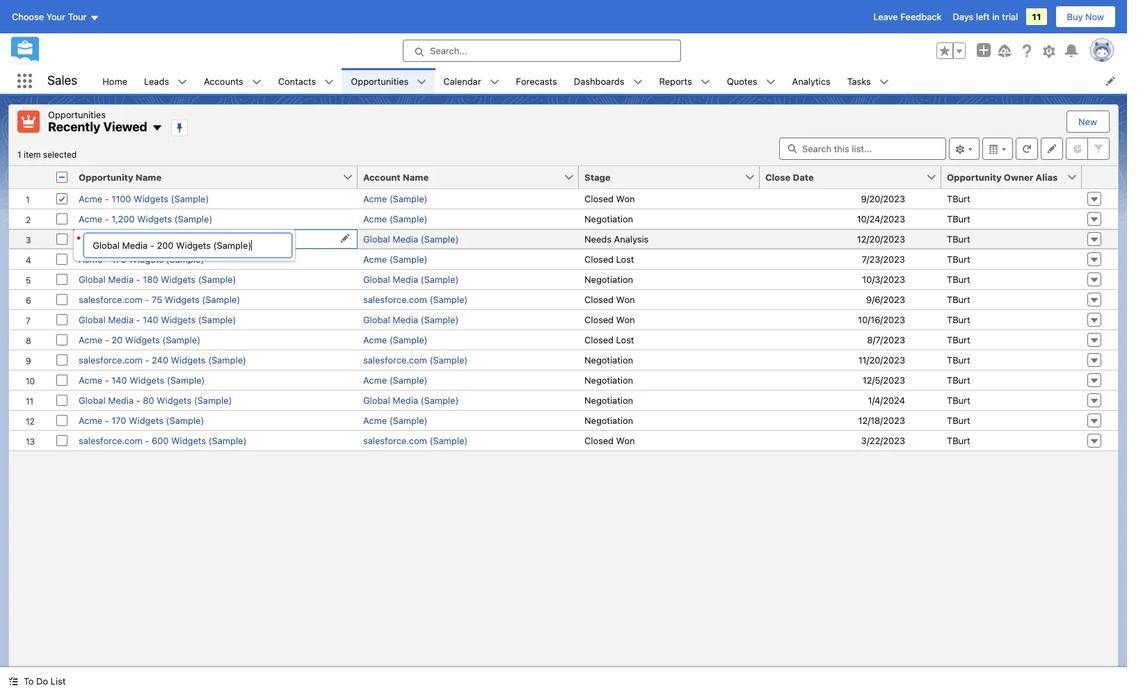 Task type: describe. For each thing, give the bounding box(es) containing it.
4 won from the top
[[616, 435, 635, 446]]

contacts
[[278, 76, 316, 87]]

acme - 140 widgets (sample) link
[[79, 375, 205, 386]]

widgets down salesforce.com - 75 widgets (sample)
[[161, 314, 196, 325]]

stage
[[585, 172, 611, 183]]

acme - 170 widgets (sample) link
[[79, 415, 204, 426]]

acme for acme (sample) link corresponding to acme - 20 widgets (sample)
[[363, 334, 387, 346]]

media for global media - 180 widgets (sample) link
[[108, 274, 134, 285]]

salesforce.com (sample) link for salesforce.com - 240 widgets (sample)
[[363, 355, 468, 366]]

acme - 1100 widgets (sample)
[[79, 193, 209, 204]]

opportunities inside 'list item'
[[351, 76, 409, 87]]

contacts list item
[[270, 68, 343, 94]]

Search Recently Viewed list view. search field
[[779, 137, 947, 160]]

global media - 180 widgets (sample)
[[79, 274, 236, 285]]

closed won for 9/20/2023
[[585, 193, 635, 204]]

acme for acme (sample) link related to acme - 1,200 widgets (sample)
[[363, 213, 387, 224]]

20
[[112, 334, 123, 346]]

opportunities link
[[343, 68, 417, 94]]

7/23/2023
[[862, 254, 905, 265]]

acme - 170 widgets (sample)
[[79, 415, 204, 426]]

negotiation for 12/5/2023
[[585, 375, 633, 386]]

new
[[1079, 116, 1098, 127]]

tour
[[68, 11, 87, 22]]

search...
[[430, 45, 467, 56]]

salesforce.com (sample) link for salesforce.com - 600 widgets (sample)
[[363, 435, 468, 446]]

global media - 200 widgets (sample)
[[79, 233, 237, 244]]

acme - 140 widgets (sample)
[[79, 375, 205, 386]]

alias
[[1036, 172, 1058, 183]]

days
[[953, 11, 974, 22]]

opportunity for opportunity owner alias
[[947, 172, 1002, 183]]

opportunity owner alias element
[[942, 166, 1091, 189]]

text default image for opportunities
[[417, 77, 427, 87]]

closed for 8/7/2023
[[585, 334, 614, 346]]

selected
[[43, 149, 77, 160]]

calendar
[[444, 76, 481, 87]]

salesforce.com for 'salesforce.com (sample)' link corresponding to salesforce.com - 75 widgets (sample)
[[363, 294, 427, 305]]

1 horizontal spatial 140
[[143, 314, 158, 325]]

salesforce.com for salesforce.com - 600 widgets (sample) link
[[79, 435, 143, 446]]

close date button
[[760, 166, 926, 188]]

text default image for accounts
[[252, 77, 261, 87]]

calendar link
[[435, 68, 490, 94]]

180
[[143, 274, 158, 285]]

2 global media (sample) link from the top
[[363, 274, 459, 285]]

name for account name
[[403, 172, 429, 183]]

- for 240
[[145, 355, 149, 366]]

12/20/2023
[[857, 233, 905, 245]]

reports list item
[[651, 68, 719, 94]]

name for opportunity name
[[136, 172, 162, 183]]

closed for 7/23/2023
[[585, 254, 614, 265]]

3 acme (sample) from the top
[[363, 254, 428, 265]]

170
[[112, 415, 126, 426]]

4 closed won from the top
[[585, 435, 635, 446]]

1100
[[112, 193, 131, 204]]

media for global media (sample) link corresponding to negotiation
[[393, 395, 418, 406]]

salesforce.com - 600 widgets (sample) link
[[79, 435, 247, 446]]

acme for acme - 140 widgets (sample) link
[[79, 375, 102, 386]]

global for global media - 180 widgets (sample) link
[[79, 274, 106, 285]]

closed lost for 7/23/2023
[[585, 254, 634, 265]]

closed won for 10/16/2023
[[585, 314, 635, 325]]

2 global media (sample) from the top
[[363, 274, 459, 285]]

acme for acme (sample) link corresponding to acme - 140 widgets (sample)
[[363, 375, 387, 386]]

won for 10/16/2023
[[616, 314, 635, 325]]

your
[[46, 11, 65, 22]]

acme for acme - 1,200 widgets (sample) link
[[79, 213, 102, 224]]

80
[[143, 395, 154, 406]]

opportunity name button
[[73, 166, 342, 188]]

media for global media - 80 widgets (sample) link
[[108, 395, 134, 406]]

leave feedback link
[[874, 11, 942, 22]]

none search field inside recently viewed|opportunities|list view element
[[779, 137, 947, 160]]

sales
[[47, 73, 77, 88]]

media for global media - 200 widgets (sample) link
[[108, 233, 134, 244]]

recently viewed|opportunities|list view element
[[8, 104, 1119, 668]]

negotiation for 1/4/2024
[[585, 395, 633, 406]]

acme (sample) for acme - 20 widgets (sample)
[[363, 334, 428, 346]]

10/3/2023
[[863, 274, 905, 285]]

widgets for 75
[[165, 294, 200, 305]]

needs analysis
[[585, 233, 649, 245]]

600
[[152, 435, 169, 446]]

opportunity name
[[79, 172, 162, 183]]

11
[[1032, 11, 1042, 22]]

salesforce.com - 75 widgets (sample)
[[79, 294, 240, 305]]

now
[[1086, 11, 1105, 22]]

new button
[[1068, 111, 1109, 132]]

widgets up salesforce.com - 75 widgets (sample)
[[161, 274, 196, 285]]

to do list
[[24, 676, 66, 688]]

global media - 140 widgets (sample) link
[[79, 314, 236, 325]]

left
[[976, 11, 990, 22]]

negotiation for 12/18/2023
[[585, 415, 633, 426]]

salesforce.com - 75 widgets (sample) link
[[79, 294, 240, 305]]

8/7/2023
[[867, 334, 905, 346]]

tasks
[[848, 76, 871, 87]]

acme (sample) for acme - 1,200 widgets (sample)
[[363, 213, 428, 224]]

tasks link
[[839, 68, 880, 94]]

stage element
[[579, 166, 768, 189]]

- for 20
[[105, 334, 109, 346]]

tburt for 1/4/2024
[[947, 395, 971, 406]]

6 closed from the top
[[585, 435, 614, 446]]

leave feedback
[[874, 11, 942, 22]]

won for 9/6/2023
[[616, 294, 635, 305]]

list containing home
[[94, 68, 1127, 94]]

acme - 175 widgets (sample) link
[[79, 254, 204, 265]]

global media (sample) for negotiation
[[363, 395, 459, 406]]

acme (sample) link for acme - 1,200 widgets (sample)
[[363, 213, 428, 224]]

forecasts
[[516, 76, 557, 87]]

acme - 1,200 widgets (sample) link
[[79, 213, 213, 224]]

salesforce.com for 'salesforce.com (sample)' link corresponding to salesforce.com - 600 widgets (sample)
[[363, 435, 427, 446]]

12/18/2023
[[859, 415, 905, 426]]

1 vertical spatial 140
[[112, 375, 127, 386]]

acme (sample) link for acme - 140 widgets (sample)
[[363, 375, 428, 386]]

account name
[[363, 172, 429, 183]]

- for 1100
[[105, 193, 109, 204]]

1
[[17, 149, 21, 160]]

media for global media (sample) link for closed won
[[393, 314, 418, 325]]

global for global media (sample) link corresponding to negotiation
[[363, 395, 390, 406]]

home
[[102, 76, 127, 87]]

accounts link
[[196, 68, 252, 94]]

accounts list item
[[196, 68, 270, 94]]

account
[[363, 172, 401, 183]]

action element
[[1082, 166, 1118, 189]]

widgets for 140
[[130, 375, 164, 386]]

analytics link
[[784, 68, 839, 94]]

global media (sample) link for needs analysis
[[363, 233, 459, 245]]

leads list item
[[136, 68, 196, 94]]

closed won for 9/6/2023
[[585, 294, 635, 305]]

close date element
[[760, 166, 950, 189]]

needs
[[585, 233, 612, 245]]

list
[[51, 676, 66, 688]]

acme - 20 widgets (sample) link
[[79, 334, 200, 346]]

leads link
[[136, 68, 178, 94]]

10/16/2023
[[858, 314, 905, 325]]

tburt for 7/23/2023
[[947, 254, 971, 265]]

1/4/2024
[[868, 395, 905, 406]]

- for 75
[[145, 294, 149, 305]]

recently viewed status
[[17, 149, 77, 160]]

acme (sample) for acme - 1100 widgets (sample)
[[363, 193, 428, 204]]

acme (sample) link for acme - 170 widgets (sample)
[[363, 415, 428, 426]]

opportunity name element
[[73, 166, 366, 189]]

text default image for contacts
[[325, 77, 334, 87]]

salesforce.com (sample) for salesforce.com - 75 widgets (sample)
[[363, 294, 468, 305]]

tburt for 12/20/2023
[[947, 233, 971, 245]]

tburt for 11/20/2023
[[947, 355, 971, 366]]

- for 140
[[105, 375, 109, 386]]

global media - 200 widgets (sample) link
[[79, 233, 237, 245]]

tburt for 12/5/2023
[[947, 375, 971, 386]]

widgets for 20
[[125, 334, 160, 346]]

2 negotiation from the top
[[585, 274, 633, 285]]



Task type: locate. For each thing, give the bounding box(es) containing it.
owner
[[1004, 172, 1034, 183]]

text default image inside the leads "list item"
[[178, 77, 187, 87]]

media for global media - 140 widgets (sample) link
[[108, 314, 134, 325]]

4 negotiation from the top
[[585, 375, 633, 386]]

lost for 7/23/2023
[[616, 254, 634, 265]]

tburt
[[947, 193, 971, 204], [947, 213, 971, 224], [947, 233, 971, 245], [947, 254, 971, 265], [947, 274, 971, 285], [947, 294, 971, 305], [947, 314, 971, 325], [947, 334, 971, 346], [947, 355, 971, 366], [947, 375, 971, 386], [947, 395, 971, 406], [947, 415, 971, 426], [947, 435, 971, 446]]

date
[[793, 172, 814, 183]]

text default image for tasks
[[880, 77, 889, 87]]

widgets for 1,200
[[137, 213, 172, 224]]

do
[[36, 676, 48, 688]]

widgets right 80
[[157, 395, 192, 406]]

name up acme - 1100 widgets (sample) link
[[136, 172, 162, 183]]

3 text default image from the left
[[633, 77, 643, 87]]

text default image left 'reports'
[[633, 77, 643, 87]]

1 tburt from the top
[[947, 193, 971, 204]]

11 tburt from the top
[[947, 395, 971, 406]]

acme (sample) link for acme - 20 widgets (sample)
[[363, 334, 428, 346]]

text default image inside the accounts list item
[[252, 77, 261, 87]]

2 salesforce.com (sample) from the top
[[363, 355, 468, 366]]

0 horizontal spatial name
[[136, 172, 162, 183]]

name inside button
[[403, 172, 429, 183]]

0 horizontal spatial 140
[[112, 375, 127, 386]]

item number image
[[9, 166, 51, 188]]

text default image for leads
[[178, 77, 187, 87]]

4 acme (sample) from the top
[[363, 334, 428, 346]]

days left in trial
[[953, 11, 1018, 22]]

to do list button
[[0, 668, 74, 696]]

acme for acme - 170 widgets (sample) "link"
[[79, 415, 102, 426]]

1 closed lost from the top
[[585, 254, 634, 265]]

- for 170
[[105, 415, 109, 426]]

3/22/2023
[[862, 435, 905, 446]]

2 vertical spatial salesforce.com (sample) link
[[363, 435, 468, 446]]

acme
[[79, 193, 102, 204], [363, 193, 387, 204], [79, 213, 102, 224], [363, 213, 387, 224], [79, 254, 102, 265], [363, 254, 387, 265], [79, 334, 102, 346], [363, 334, 387, 346], [79, 375, 102, 386], [363, 375, 387, 386], [79, 415, 102, 426], [363, 415, 387, 426]]

3 closed from the top
[[585, 294, 614, 305]]

1 horizontal spatial opportunities
[[351, 76, 409, 87]]

1,200
[[112, 213, 135, 224]]

1 global media (sample) from the top
[[363, 233, 459, 245]]

global for global media (sample) link for needs analysis
[[363, 233, 390, 245]]

6 acme (sample) from the top
[[363, 415, 428, 426]]

opportunity for opportunity name
[[79, 172, 133, 183]]

acme for acme - 1100 widgets (sample) link
[[79, 193, 102, 204]]

widgets up acme - 1,200 widgets (sample)
[[134, 193, 168, 204]]

acme (sample) for acme - 170 widgets (sample)
[[363, 415, 428, 426]]

widgets
[[134, 193, 168, 204], [137, 213, 172, 224], [162, 233, 197, 244], [129, 254, 164, 265], [161, 274, 196, 285], [165, 294, 200, 305], [161, 314, 196, 325], [125, 334, 160, 346], [171, 355, 206, 366], [130, 375, 164, 386], [157, 395, 192, 406], [129, 415, 164, 426], [171, 435, 206, 446]]

cell inside recently viewed grid
[[51, 166, 73, 189]]

140 down 75
[[143, 314, 158, 325]]

acme for acme - 20 widgets (sample) 'link'
[[79, 334, 102, 346]]

text default image inside 'quotes' list item
[[766, 77, 776, 87]]

widgets up 80
[[130, 375, 164, 386]]

1 closed won from the top
[[585, 193, 635, 204]]

salesforce.com (sample) link for salesforce.com - 75 widgets (sample)
[[363, 294, 468, 305]]

2 name from the left
[[403, 172, 429, 183]]

widgets right 75
[[165, 294, 200, 305]]

account name button
[[358, 166, 564, 188]]

choose your tour
[[12, 11, 87, 22]]

(sample)
[[171, 193, 209, 204], [390, 193, 428, 204], [174, 213, 213, 224], [390, 213, 428, 224], [199, 233, 237, 244], [421, 233, 459, 245], [166, 254, 204, 265], [390, 254, 428, 265], [198, 274, 236, 285], [421, 274, 459, 285], [202, 294, 240, 305], [430, 294, 468, 305], [198, 314, 236, 325], [421, 314, 459, 325], [162, 334, 200, 346], [390, 334, 428, 346], [208, 355, 246, 366], [430, 355, 468, 366], [167, 375, 205, 386], [390, 375, 428, 386], [194, 395, 232, 406], [421, 395, 459, 406], [166, 415, 204, 426], [390, 415, 428, 426], [209, 435, 247, 446], [430, 435, 468, 446]]

2 vertical spatial salesforce.com (sample)
[[363, 435, 468, 446]]

2 acme (sample) link from the top
[[363, 213, 428, 224]]

1 vertical spatial lost
[[616, 334, 634, 346]]

global for global media - 200 widgets (sample) link
[[79, 233, 106, 244]]

text default image left calendar link
[[417, 77, 427, 87]]

text default image inside recently viewed|opportunities|list view element
[[152, 123, 163, 134]]

0 vertical spatial 140
[[143, 314, 158, 325]]

acme for acme - 175 widgets (sample) link
[[79, 254, 102, 265]]

acme (sample) link for acme - 1100 widgets (sample)
[[363, 193, 428, 204]]

1 item selected
[[17, 149, 77, 160]]

8 tburt from the top
[[947, 334, 971, 346]]

global media (sample) for needs analysis
[[363, 233, 459, 245]]

close
[[766, 172, 791, 183]]

salesforce.com - 240 widgets (sample)
[[79, 355, 246, 366]]

2 closed lost from the top
[[585, 334, 634, 346]]

search... button
[[403, 40, 681, 62]]

recently viewed grid
[[9, 166, 1118, 451]]

closed
[[585, 193, 614, 204], [585, 254, 614, 265], [585, 294, 614, 305], [585, 314, 614, 325], [585, 334, 614, 346], [585, 435, 614, 446]]

negotiation for 11/20/2023
[[585, 355, 633, 366]]

4 acme (sample) link from the top
[[363, 334, 428, 346]]

1 horizontal spatial text default image
[[252, 77, 261, 87]]

dashboards link
[[566, 68, 633, 94]]

2 horizontal spatial text default image
[[633, 77, 643, 87]]

0 vertical spatial closed lost
[[585, 254, 634, 265]]

text default image right accounts on the left
[[252, 77, 261, 87]]

4 closed from the top
[[585, 314, 614, 325]]

1 salesforce.com (sample) link from the top
[[363, 294, 468, 305]]

widgets for 1100
[[134, 193, 168, 204]]

* text field
[[84, 233, 292, 258]]

recently
[[48, 120, 100, 134]]

3 salesforce.com (sample) link from the top
[[363, 435, 468, 446]]

3 global media (sample) link from the top
[[363, 314, 459, 325]]

salesforce.com for salesforce.com - 240 widgets (sample) "link"
[[79, 355, 143, 366]]

reports link
[[651, 68, 701, 94]]

text default image inside tasks list item
[[880, 77, 889, 87]]

text default image inside "dashboards" list item
[[633, 77, 643, 87]]

dashboards list item
[[566, 68, 651, 94]]

0 horizontal spatial opportunities
[[48, 109, 106, 120]]

viewed
[[103, 120, 147, 134]]

cell
[[51, 166, 73, 189]]

text default image
[[178, 77, 187, 87], [252, 77, 261, 87], [633, 77, 643, 87]]

opportunities image
[[17, 111, 40, 133]]

widgets up '180'
[[129, 254, 164, 265]]

3 global media (sample) from the top
[[363, 314, 459, 325]]

opportunity left owner
[[947, 172, 1002, 183]]

acme - 175 widgets (sample)
[[79, 254, 204, 265]]

salesforce.com (sample)
[[363, 294, 468, 305], [363, 355, 468, 366], [363, 435, 468, 446]]

text default image for quotes
[[766, 77, 776, 87]]

240
[[152, 355, 168, 366]]

buy now button
[[1055, 6, 1116, 28]]

acme for 4th acme (sample) link from the bottom
[[363, 254, 387, 265]]

6 negotiation from the top
[[585, 415, 633, 426]]

10 tburt from the top
[[947, 375, 971, 386]]

quotes link
[[719, 68, 766, 94]]

lost for 8/7/2023
[[616, 334, 634, 346]]

widgets for 170
[[129, 415, 164, 426]]

salesforce.com - 600 widgets (sample)
[[79, 435, 247, 446]]

widgets right 600
[[171, 435, 206, 446]]

item
[[24, 149, 41, 160]]

5 closed from the top
[[585, 334, 614, 346]]

2 closed won from the top
[[585, 294, 635, 305]]

opportunity owner alias
[[947, 172, 1058, 183]]

closed lost for 8/7/2023
[[585, 334, 634, 346]]

trial
[[1002, 11, 1018, 22]]

global for 3rd global media (sample) link from the bottom
[[363, 274, 390, 285]]

opportunities list item
[[343, 68, 435, 94]]

5 acme (sample) link from the top
[[363, 375, 428, 386]]

widgets down global media - 140 widgets (sample) at the left top of page
[[125, 334, 160, 346]]

text default image left to
[[8, 677, 18, 687]]

opportunity owner alias button
[[942, 166, 1067, 188]]

salesforce.com (sample) for salesforce.com - 240 widgets (sample)
[[363, 355, 468, 366]]

1 vertical spatial opportunities
[[48, 109, 106, 120]]

leave
[[874, 11, 898, 22]]

lost
[[616, 254, 634, 265], [616, 334, 634, 346]]

1 acme (sample) link from the top
[[363, 193, 428, 204]]

- for 1,200
[[105, 213, 109, 224]]

recently viewed
[[48, 120, 147, 134]]

acme for acme (sample) link corresponding to acme - 170 widgets (sample)
[[363, 415, 387, 426]]

home link
[[94, 68, 136, 94]]

name right account
[[403, 172, 429, 183]]

1 closed from the top
[[585, 193, 614, 204]]

3 salesforce.com (sample) from the top
[[363, 435, 468, 446]]

widgets for 600
[[171, 435, 206, 446]]

account name element
[[358, 166, 587, 189]]

5 tburt from the top
[[947, 274, 971, 285]]

1 vertical spatial closed lost
[[585, 334, 634, 346]]

12 tburt from the top
[[947, 415, 971, 426]]

global for global media (sample) link for closed won
[[363, 314, 390, 325]]

9 tburt from the top
[[947, 355, 971, 366]]

opportunity inside button
[[79, 172, 133, 183]]

1 acme (sample) from the top
[[363, 193, 428, 204]]

text default image inside to do list button
[[8, 677, 18, 687]]

text default image for dashboards
[[633, 77, 643, 87]]

calendar list item
[[435, 68, 508, 94]]

media for 3rd global media (sample) link from the bottom
[[393, 274, 418, 285]]

opportunity up 1100
[[79, 172, 133, 183]]

media for global media (sample) link for needs analysis
[[393, 233, 418, 245]]

acme - 1100 widgets (sample) link
[[79, 193, 209, 204]]

5 acme (sample) from the top
[[363, 375, 428, 386]]

text default image inside reports list item
[[701, 77, 710, 87]]

tburt for 10/16/2023
[[947, 314, 971, 325]]

global media - 180 widgets (sample) link
[[79, 274, 236, 285]]

widgets down 80
[[129, 415, 164, 426]]

salesforce.com (sample) link
[[363, 294, 468, 305], [363, 355, 468, 366], [363, 435, 468, 446]]

won for 9/20/2023
[[616, 193, 635, 204]]

tburt for 8/7/2023
[[947, 334, 971, 346]]

text default image for reports
[[701, 77, 710, 87]]

quotes
[[727, 76, 758, 87]]

3 tburt from the top
[[947, 233, 971, 245]]

3 acme (sample) link from the top
[[363, 254, 428, 265]]

analytics
[[792, 76, 831, 87]]

None search field
[[779, 137, 947, 160]]

200
[[143, 233, 160, 244]]

12/5/2023
[[863, 375, 905, 386]]

0 horizontal spatial text default image
[[178, 77, 187, 87]]

text default image right contacts
[[325, 77, 334, 87]]

text default image for calendar
[[490, 77, 499, 87]]

1 global media (sample) link from the top
[[363, 233, 459, 245]]

1 negotiation from the top
[[585, 213, 633, 224]]

175
[[112, 254, 126, 265]]

name inside button
[[136, 172, 162, 183]]

0 vertical spatial salesforce.com (sample)
[[363, 294, 468, 305]]

0 horizontal spatial opportunity
[[79, 172, 133, 183]]

tburt for 10/3/2023
[[947, 274, 971, 285]]

2 closed from the top
[[585, 254, 614, 265]]

won
[[616, 193, 635, 204], [616, 294, 635, 305], [616, 314, 635, 325], [616, 435, 635, 446]]

acme - 20 widgets (sample)
[[79, 334, 200, 346]]

tburt for 9/6/2023
[[947, 294, 971, 305]]

global media (sample) link for negotiation
[[363, 395, 459, 406]]

stage button
[[579, 166, 745, 188]]

text default image right leads
[[178, 77, 187, 87]]

text default image right calendar
[[490, 77, 499, 87]]

analysis
[[614, 233, 649, 245]]

global media (sample) link
[[363, 233, 459, 245], [363, 274, 459, 285], [363, 314, 459, 325], [363, 395, 459, 406]]

acme (sample) for acme - 140 widgets (sample)
[[363, 375, 428, 386]]

- for 175
[[105, 254, 109, 265]]

0 vertical spatial opportunities
[[351, 76, 409, 87]]

2 opportunity from the left
[[947, 172, 1002, 183]]

global for global media - 140 widgets (sample) link
[[79, 314, 106, 325]]

opportunity inside button
[[947, 172, 1002, 183]]

1 horizontal spatial name
[[403, 172, 429, 183]]

text default image
[[325, 77, 334, 87], [417, 77, 427, 87], [490, 77, 499, 87], [701, 77, 710, 87], [766, 77, 776, 87], [880, 77, 889, 87], [152, 123, 163, 134], [8, 677, 18, 687]]

item number element
[[9, 166, 51, 189]]

accounts
[[204, 76, 243, 87]]

global media - 140 widgets (sample)
[[79, 314, 236, 325]]

widgets for 240
[[171, 355, 206, 366]]

text default image inside 'contacts' list item
[[325, 77, 334, 87]]

leads
[[144, 76, 169, 87]]

1 won from the top
[[616, 193, 635, 204]]

2 lost from the top
[[616, 334, 634, 346]]

reports
[[659, 76, 692, 87]]

4 global media (sample) link from the top
[[363, 395, 459, 406]]

quotes list item
[[719, 68, 784, 94]]

1 horizontal spatial opportunity
[[947, 172, 1002, 183]]

3 negotiation from the top
[[585, 355, 633, 366]]

text default image inside calendar list item
[[490, 77, 499, 87]]

salesforce.com - 240 widgets (sample) link
[[79, 355, 246, 366]]

1 vertical spatial salesforce.com (sample) link
[[363, 355, 468, 366]]

4 global media (sample) from the top
[[363, 395, 459, 406]]

1 opportunity from the left
[[79, 172, 133, 183]]

text default image inside opportunities 'list item'
[[417, 77, 427, 87]]

action image
[[1082, 166, 1118, 188]]

9/20/2023
[[861, 193, 905, 204]]

5 negotiation from the top
[[585, 395, 633, 406]]

2 won from the top
[[616, 294, 635, 305]]

global for global media - 80 widgets (sample) link
[[79, 395, 106, 406]]

global media (sample) for closed won
[[363, 314, 459, 325]]

1 lost from the top
[[616, 254, 634, 265]]

buy now
[[1067, 11, 1105, 22]]

6 acme (sample) link from the top
[[363, 415, 428, 426]]

*
[[77, 233, 81, 245]]

3 closed won from the top
[[585, 314, 635, 325]]

forecasts link
[[508, 68, 566, 94]]

13 tburt from the top
[[947, 435, 971, 446]]

2 tburt from the top
[[947, 213, 971, 224]]

7 tburt from the top
[[947, 314, 971, 325]]

to
[[24, 676, 34, 688]]

choose your tour button
[[11, 6, 100, 28]]

11/20/2023
[[859, 355, 905, 366]]

10/24/2023
[[857, 213, 905, 224]]

text default image right quotes
[[766, 77, 776, 87]]

closed for 10/16/2023
[[585, 314, 614, 325]]

0 vertical spatial salesforce.com (sample) link
[[363, 294, 468, 305]]

list
[[94, 68, 1127, 94]]

1 vertical spatial salesforce.com (sample)
[[363, 355, 468, 366]]

salesforce.com for 'salesforce.com (sample)' link related to salesforce.com - 240 widgets (sample)
[[363, 355, 427, 366]]

widgets right the 200
[[162, 233, 197, 244]]

text default image right 'reports'
[[701, 77, 710, 87]]

2 salesforce.com (sample) link from the top
[[363, 355, 468, 366]]

salesforce.com (sample) for salesforce.com - 600 widgets (sample)
[[363, 435, 468, 446]]

3 won from the top
[[616, 314, 635, 325]]

75
[[152, 294, 162, 305]]

widgets right 240 on the bottom of the page
[[171, 355, 206, 366]]

2 acme (sample) from the top
[[363, 213, 428, 224]]

text default image right tasks
[[880, 77, 889, 87]]

salesforce.com for the salesforce.com - 75 widgets (sample) 'link'
[[79, 294, 143, 305]]

acme for acme (sample) link for acme - 1100 widgets (sample)
[[363, 193, 387, 204]]

1 text default image from the left
[[178, 77, 187, 87]]

0 vertical spatial lost
[[616, 254, 634, 265]]

closed for 9/6/2023
[[585, 294, 614, 305]]

tburt for 9/20/2023
[[947, 193, 971, 204]]

global media (sample) link for closed won
[[363, 314, 459, 325]]

group
[[937, 42, 966, 59]]

9/6/2023
[[867, 294, 905, 305]]

4 tburt from the top
[[947, 254, 971, 265]]

choose
[[12, 11, 44, 22]]

1 name from the left
[[136, 172, 162, 183]]

text default image right viewed
[[152, 123, 163, 134]]

1 salesforce.com (sample) from the top
[[363, 294, 468, 305]]

6 tburt from the top
[[947, 294, 971, 305]]

closed for 9/20/2023
[[585, 193, 614, 204]]

-
[[105, 193, 109, 204], [105, 213, 109, 224], [136, 233, 140, 244], [105, 254, 109, 265], [136, 274, 140, 285], [145, 294, 149, 305], [136, 314, 140, 325], [105, 334, 109, 346], [145, 355, 149, 366], [105, 375, 109, 386], [136, 395, 140, 406], [105, 415, 109, 426], [145, 435, 149, 446]]

2 text default image from the left
[[252, 77, 261, 87]]

buy
[[1067, 11, 1083, 22]]

tasks list item
[[839, 68, 898, 94]]

140 up 170
[[112, 375, 127, 386]]

widgets up the 200
[[137, 213, 172, 224]]



Task type: vqa. For each thing, say whether or not it's contained in the screenshot.


